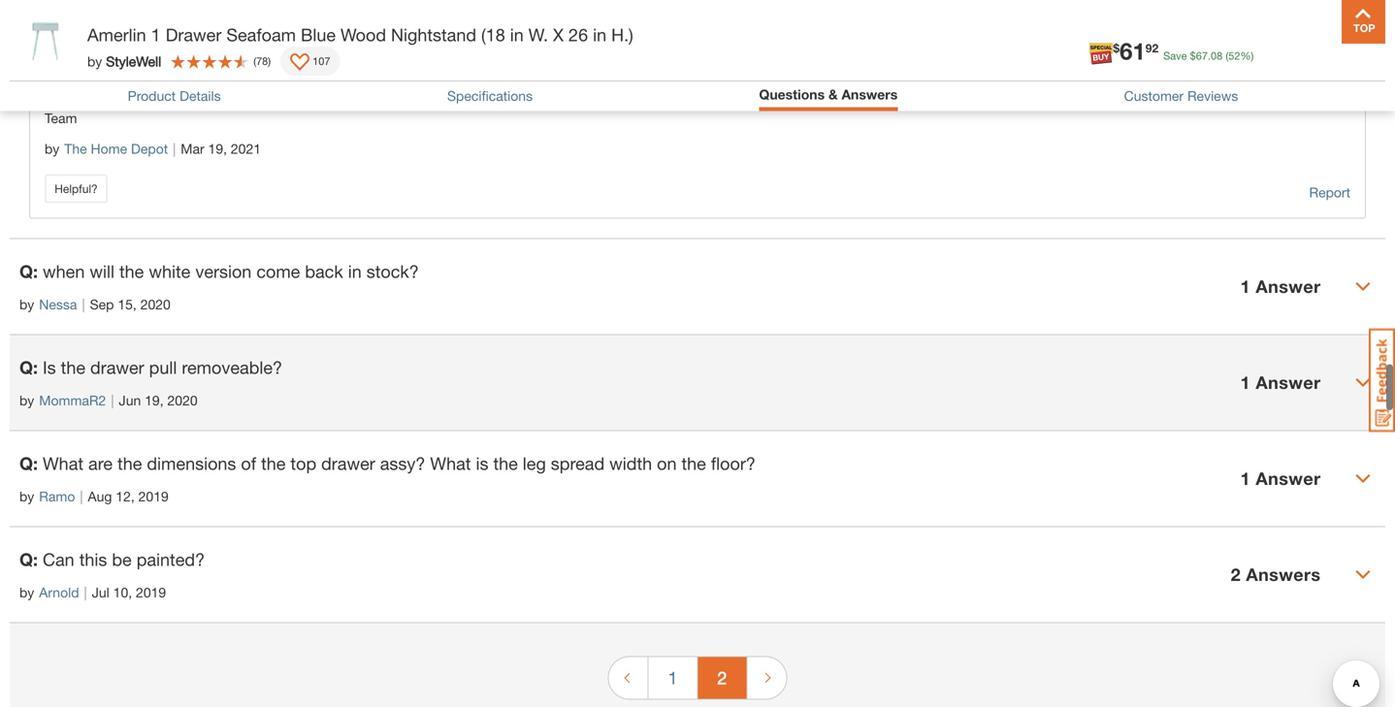 Task type: describe. For each thing, give the bounding box(es) containing it.
by stylewell
[[87, 53, 161, 69]]

08
[[1211, 49, 1223, 62]]

1 vertical spatial the
[[64, 141, 87, 157]]

1 for what are the dimensions of the top drawer assy? what is the leg spread width on the floor?
[[1241, 468, 1251, 489]]

questions & answers
[[759, 86, 898, 102]]

by nessa | sep 15, 2020
[[19, 296, 171, 312]]

helpful? button
[[45, 174, 108, 203]]

the right is
[[493, 453, 518, 474]]

67
[[1196, 49, 1208, 62]]

answer for is the drawer pull removeable?
[[1256, 372, 1321, 393]]

question.
[[182, 90, 238, 106]]

the up 12,
[[117, 453, 142, 474]]

nightstand
[[391, 24, 477, 45]]

report
[[1310, 184, 1351, 200]]

1 answer for assy?
[[1241, 468, 1321, 489]]

| for the
[[111, 393, 114, 409]]

top button
[[1342, 0, 1386, 44]]

regards,
[[481, 90, 536, 106]]

.
[[1208, 49, 1211, 62]]

will inside thank you for your question. we are confirming and will be in touch. regards, the home depot team
[[382, 90, 402, 106]]

1 vertical spatial 19,
[[145, 393, 164, 409]]

| for are
[[80, 489, 83, 505]]

mar
[[181, 141, 204, 157]]

removeable?
[[182, 357, 282, 378]]

touch.
[[439, 90, 477, 106]]

q: is the drawer pull removeable?
[[19, 357, 282, 378]]

2019 for painted?
[[136, 585, 166, 601]]

ramo
[[39, 489, 75, 505]]

26
[[569, 24, 588, 45]]

1 for when will the white version come back in stock?
[[1241, 276, 1251, 297]]

width
[[610, 453, 652, 474]]

the right of
[[261, 453, 286, 474]]

and
[[356, 90, 379, 106]]

wood
[[341, 24, 386, 45]]

you
[[106, 90, 128, 106]]

depot inside thank you for your question. we are confirming and will be in touch. regards, the home depot team
[[606, 90, 643, 106]]

the up "15,"
[[119, 261, 144, 282]]

1 vertical spatial be
[[112, 549, 132, 570]]

( 78 )
[[253, 55, 271, 67]]

details
[[180, 88, 221, 104]]

nessa
[[39, 296, 77, 312]]

$ 61 92
[[1113, 37, 1159, 65]]

(18
[[481, 24, 505, 45]]

0 vertical spatial answers
[[842, 86, 898, 102]]

save $ 67 . 08 ( 52 %)
[[1164, 49, 1254, 62]]

the home depot button
[[64, 138, 168, 160]]

thank you for your question. we are confirming and will be in touch. regards, the home depot team
[[45, 90, 643, 126]]

when
[[43, 261, 85, 282]]

caret image for version
[[1356, 279, 1371, 295]]

the inside thank you for your question. we are confirming and will be in touch. regards, the home depot team
[[539, 90, 562, 106]]

in left w.
[[510, 24, 524, 45]]

drawer
[[166, 24, 222, 45]]

52
[[1229, 49, 1241, 62]]

version
[[195, 261, 252, 282]]

customer reviews
[[1124, 88, 1239, 104]]

10,
[[113, 585, 132, 601]]

1 vertical spatial are
[[88, 453, 113, 474]]

thank
[[65, 90, 102, 106]]

arnold button
[[39, 583, 79, 603]]

be inside thank you for your question. we are confirming and will be in touch. regards, the home depot team
[[405, 90, 421, 106]]

1 horizontal spatial 19,
[[208, 141, 227, 157]]

| left mar
[[173, 141, 176, 157]]

back
[[305, 261, 343, 282]]

caret image
[[1356, 471, 1371, 487]]

the right is on the left of page
[[61, 357, 85, 378]]

product
[[128, 88, 176, 104]]

sep
[[90, 296, 114, 312]]

for
[[132, 90, 148, 106]]

x
[[553, 24, 564, 45]]

are inside thank you for your question. we are confirming and will be in touch. regards, the home depot team
[[265, 90, 284, 106]]

q: for q: is the drawer pull removeable?
[[19, 357, 38, 378]]

jun
[[119, 393, 141, 409]]

2 answers
[[1231, 564, 1321, 585]]

12,
[[116, 489, 135, 505]]

home inside thank you for your question. we are confirming and will be in touch. regards, the home depot team
[[566, 90, 602, 106]]

your
[[152, 90, 179, 106]]

dimensions
[[147, 453, 236, 474]]

feedback link image
[[1369, 328, 1395, 433]]

1 navigation
[[608, 643, 788, 707]]

seafoam
[[226, 24, 296, 45]]

by for what
[[19, 489, 34, 505]]

painted?
[[137, 549, 205, 570]]

display image
[[290, 53, 310, 73]]

this
[[68, 44, 94, 60]]

in right 26
[[593, 24, 607, 45]]

is
[[43, 357, 56, 378]]

1 horizontal spatial (
[[1226, 49, 1229, 62]]

arnold
[[39, 585, 79, 601]]

1 horizontal spatial drawer
[[321, 453, 375, 474]]

by ramo | aug 12, 2019
[[19, 489, 169, 505]]

floor?
[[711, 453, 756, 474]]

0 horizontal spatial will
[[90, 261, 114, 282]]

2019 for dimensions
[[138, 489, 169, 505]]

&
[[829, 86, 838, 102]]

2 1 answer from the top
[[1241, 372, 1321, 393]]

107
[[313, 55, 330, 67]]

in inside thank you for your question. we are confirming and will be in touch. regards, the home depot team
[[425, 90, 435, 106]]

spread
[[551, 453, 605, 474]]

question
[[97, 44, 152, 60]]

amerlin
[[87, 24, 146, 45]]

this
[[79, 549, 107, 570]]



Task type: locate. For each thing, give the bounding box(es) containing it.
by for can
[[19, 585, 34, 601]]

2
[[1231, 564, 1241, 585]]

are right we
[[265, 90, 284, 106]]

1 horizontal spatial what
[[430, 453, 471, 474]]

we
[[242, 90, 261, 106]]

2019 right 12,
[[138, 489, 169, 505]]

product image image
[[15, 10, 78, 73]]

leg
[[523, 453, 546, 474]]

the
[[539, 90, 562, 106], [64, 141, 87, 157]]

what left is
[[430, 453, 471, 474]]

can
[[43, 549, 74, 570]]

depot left mar
[[131, 141, 168, 157]]

0 vertical spatial 2020
[[140, 296, 171, 312]]

caret image up feedback link image
[[1356, 279, 1371, 295]]

answer for what are the dimensions of the top drawer assy? what is the leg spread width on the floor?
[[1256, 468, 1321, 489]]

0 horizontal spatial depot
[[131, 141, 168, 157]]

will up sep
[[90, 261, 114, 282]]

be
[[405, 90, 421, 106], [112, 549, 132, 570]]

aug
[[88, 489, 112, 505]]

2 vertical spatial 1 answer
[[1241, 468, 1321, 489]]

q:
[[19, 261, 38, 282], [19, 357, 38, 378], [19, 453, 38, 474], [19, 549, 38, 570]]

answers right 2
[[1246, 564, 1321, 585]]

0 horizontal spatial are
[[88, 453, 113, 474]]

product details
[[128, 88, 221, 104]]

come
[[256, 261, 300, 282]]

(
[[1226, 49, 1229, 62], [253, 55, 256, 67]]

mommar2 button
[[39, 391, 106, 411]]

0 vertical spatial are
[[265, 90, 284, 106]]

q: can this be painted?
[[19, 549, 205, 570]]

0 horizontal spatial the
[[64, 141, 87, 157]]

answer this question
[[19, 44, 152, 60]]

questions element
[[10, 0, 1386, 624]]

2 vertical spatial caret image
[[1356, 567, 1371, 583]]

| left the "aug"
[[80, 489, 83, 505]]

the right on at left bottom
[[682, 453, 706, 474]]

answers inside questions element
[[1246, 564, 1321, 585]]

white
[[149, 261, 191, 282]]

in left touch.
[[425, 90, 435, 106]]

$ left .
[[1190, 49, 1196, 62]]

1 1 answer from the top
[[1241, 276, 1321, 297]]

0 horizontal spatial drawer
[[90, 357, 144, 378]]

( left )
[[253, 55, 256, 67]]

1 horizontal spatial be
[[405, 90, 421, 106]]

107 button
[[281, 47, 340, 76]]

answer this question link
[[19, 44, 152, 60]]

of
[[241, 453, 256, 474]]

2019 right 10,
[[136, 585, 166, 601]]

depot down h.)
[[606, 90, 643, 106]]

0 horizontal spatial $
[[1113, 41, 1120, 55]]

helpful?
[[55, 182, 98, 196]]

drawer right top
[[321, 453, 375, 474]]

2020
[[140, 296, 171, 312], [167, 393, 198, 409]]

1 inside navigation
[[668, 668, 678, 689]]

ramo button
[[39, 487, 75, 507]]

0 vertical spatial 2019
[[138, 489, 169, 505]]

1 for is the drawer pull removeable?
[[1241, 372, 1251, 393]]

1 vertical spatial 1 answer
[[1241, 372, 1321, 393]]

is
[[476, 453, 489, 474]]

$ inside $ 61 92
[[1113, 41, 1120, 55]]

are
[[265, 90, 284, 106], [88, 453, 113, 474]]

caret image right 2 answers
[[1356, 567, 1371, 583]]

stylewell
[[106, 53, 161, 69]]

1 vertical spatial drawer
[[321, 453, 375, 474]]

1 horizontal spatial will
[[382, 90, 402, 106]]

19, right mar
[[208, 141, 227, 157]]

pull
[[149, 357, 177, 378]]

top
[[291, 453, 316, 474]]

jul
[[92, 585, 109, 601]]

the down team
[[64, 141, 87, 157]]

0 horizontal spatial (
[[253, 55, 256, 67]]

2 what from the left
[[430, 453, 471, 474]]

2 q: from the top
[[19, 357, 38, 378]]

caret image up caret icon
[[1356, 375, 1371, 391]]

by the home depot | mar 19, 2021
[[45, 141, 261, 157]]

| left sep
[[82, 296, 85, 312]]

| left jul
[[84, 585, 87, 601]]

0 horizontal spatial be
[[112, 549, 132, 570]]

0 vertical spatial depot
[[606, 90, 643, 106]]

by
[[87, 53, 102, 69], [45, 141, 59, 157], [19, 296, 34, 312], [19, 393, 34, 409], [19, 489, 34, 505], [19, 585, 34, 601]]

be left touch.
[[405, 90, 421, 106]]

1
[[151, 24, 161, 45], [1241, 276, 1251, 297], [1241, 372, 1251, 393], [1241, 468, 1251, 489], [668, 668, 678, 689]]

answers right '&'
[[842, 86, 898, 102]]

19, right jun
[[145, 393, 164, 409]]

by mommar2 | jun 19, 2020
[[19, 393, 198, 409]]

home down 26
[[566, 90, 602, 106]]

| for this
[[84, 585, 87, 601]]

3 q: from the top
[[19, 453, 38, 474]]

1 horizontal spatial depot
[[606, 90, 643, 106]]

15,
[[118, 296, 137, 312]]

2020 down pull
[[167, 393, 198, 409]]

|
[[173, 141, 176, 157], [82, 296, 85, 312], [111, 393, 114, 409], [80, 489, 83, 505], [84, 585, 87, 601]]

1 link
[[649, 657, 697, 699]]

1 vertical spatial 2020
[[167, 393, 198, 409]]

1 vertical spatial answers
[[1246, 564, 1321, 585]]

caret image
[[1356, 279, 1371, 295], [1356, 375, 1371, 391], [1356, 567, 1371, 583]]

1 answer
[[1241, 276, 1321, 297], [1241, 372, 1321, 393], [1241, 468, 1321, 489]]

will right the and
[[382, 90, 402, 106]]

1 what from the left
[[43, 453, 83, 474]]

61
[[1120, 37, 1146, 65]]

the right regards,
[[539, 90, 562, 106]]

product details button
[[128, 88, 221, 104], [128, 88, 221, 104]]

0 vertical spatial drawer
[[90, 357, 144, 378]]

specifications
[[447, 88, 533, 104]]

answer for when will the white version come back in stock?
[[1256, 276, 1321, 297]]

1 q: from the top
[[19, 261, 38, 282]]

3 1 answer from the top
[[1241, 468, 1321, 489]]

mommar2
[[39, 393, 106, 409]]

q: left the when
[[19, 261, 38, 282]]

1 vertical spatial caret image
[[1356, 375, 1371, 391]]

report button
[[1310, 182, 1351, 203]]

%)
[[1241, 49, 1254, 62]]

in right back
[[348, 261, 362, 282]]

save
[[1164, 49, 1187, 62]]

1 vertical spatial depot
[[131, 141, 168, 157]]

1 vertical spatial home
[[91, 141, 127, 157]]

0 vertical spatial the
[[539, 90, 562, 106]]

home
[[566, 90, 602, 106], [91, 141, 127, 157]]

caret image for removeable?
[[1356, 375, 1371, 391]]

0 vertical spatial home
[[566, 90, 602, 106]]

by for when
[[19, 296, 34, 312]]

1 horizontal spatial home
[[566, 90, 602, 106]]

)
[[268, 55, 271, 67]]

be right the this
[[112, 549, 132, 570]]

drawer up by mommar2 | jun 19, 2020
[[90, 357, 144, 378]]

0 horizontal spatial home
[[91, 141, 127, 157]]

( right 08
[[1226, 49, 1229, 62]]

0 horizontal spatial answers
[[842, 86, 898, 102]]

q: left is on the left of page
[[19, 357, 38, 378]]

q: when will the white version come back in stock?
[[19, 261, 419, 282]]

what up ramo on the bottom of the page
[[43, 453, 83, 474]]

78
[[256, 55, 268, 67]]

0 vertical spatial be
[[405, 90, 421, 106]]

1 answer for stock?
[[1241, 276, 1321, 297]]

q: for q: can this be painted?
[[19, 549, 38, 570]]

are up the "aug"
[[88, 453, 113, 474]]

h.)
[[611, 24, 633, 45]]

2020 right "15,"
[[140, 296, 171, 312]]

q: for q: what are the dimensions of the top drawer assy? what is the leg spread width on the floor?
[[19, 453, 38, 474]]

reviews
[[1188, 88, 1239, 104]]

blue
[[301, 24, 336, 45]]

2021
[[231, 141, 261, 157]]

2019
[[138, 489, 169, 505], [136, 585, 166, 601]]

4 q: from the top
[[19, 549, 38, 570]]

questions
[[759, 86, 825, 102]]

q: what are the dimensions of the top drawer assy? what is the leg spread width on the floor?
[[19, 453, 756, 474]]

2020 for white
[[140, 296, 171, 312]]

| left jun
[[111, 393, 114, 409]]

| for will
[[82, 296, 85, 312]]

the
[[119, 261, 144, 282], [61, 357, 85, 378], [117, 453, 142, 474], [261, 453, 286, 474], [493, 453, 518, 474], [682, 453, 706, 474]]

2 caret image from the top
[[1356, 375, 1371, 391]]

q: up by ramo | aug 12, 2019
[[19, 453, 38, 474]]

1 horizontal spatial are
[[265, 90, 284, 106]]

q: for q: when will the white version come back in stock?
[[19, 261, 38, 282]]

1 caret image from the top
[[1356, 279, 1371, 295]]

w.
[[529, 24, 548, 45]]

$ left 92
[[1113, 41, 1120, 55]]

confirming
[[288, 90, 352, 106]]

1 horizontal spatial the
[[539, 90, 562, 106]]

0 horizontal spatial 19,
[[145, 393, 164, 409]]

1 horizontal spatial $
[[1190, 49, 1196, 62]]

3 caret image from the top
[[1356, 567, 1371, 583]]

0 vertical spatial 1 answer
[[1241, 276, 1321, 297]]

nessa button
[[39, 295, 77, 315]]

customer
[[1124, 88, 1184, 104]]

2020 for pull
[[167, 393, 198, 409]]

assy?
[[380, 453, 425, 474]]

0 horizontal spatial what
[[43, 453, 83, 474]]

team
[[45, 110, 77, 126]]

0 vertical spatial caret image
[[1356, 279, 1371, 295]]

will
[[382, 90, 402, 106], [90, 261, 114, 282]]

1 vertical spatial 2019
[[136, 585, 166, 601]]

1 horizontal spatial answers
[[1246, 564, 1321, 585]]

q: left can
[[19, 549, 38, 570]]

in
[[510, 24, 524, 45], [593, 24, 607, 45], [425, 90, 435, 106], [348, 261, 362, 282]]

by for is
[[19, 393, 34, 409]]

drawer
[[90, 357, 144, 378], [321, 453, 375, 474]]

92
[[1146, 41, 1159, 55]]

1 vertical spatial will
[[90, 261, 114, 282]]

home down "you"
[[91, 141, 127, 157]]

0 vertical spatial 19,
[[208, 141, 227, 157]]

0 vertical spatial will
[[382, 90, 402, 106]]



Task type: vqa. For each thing, say whether or not it's contained in the screenshot.
X
yes



